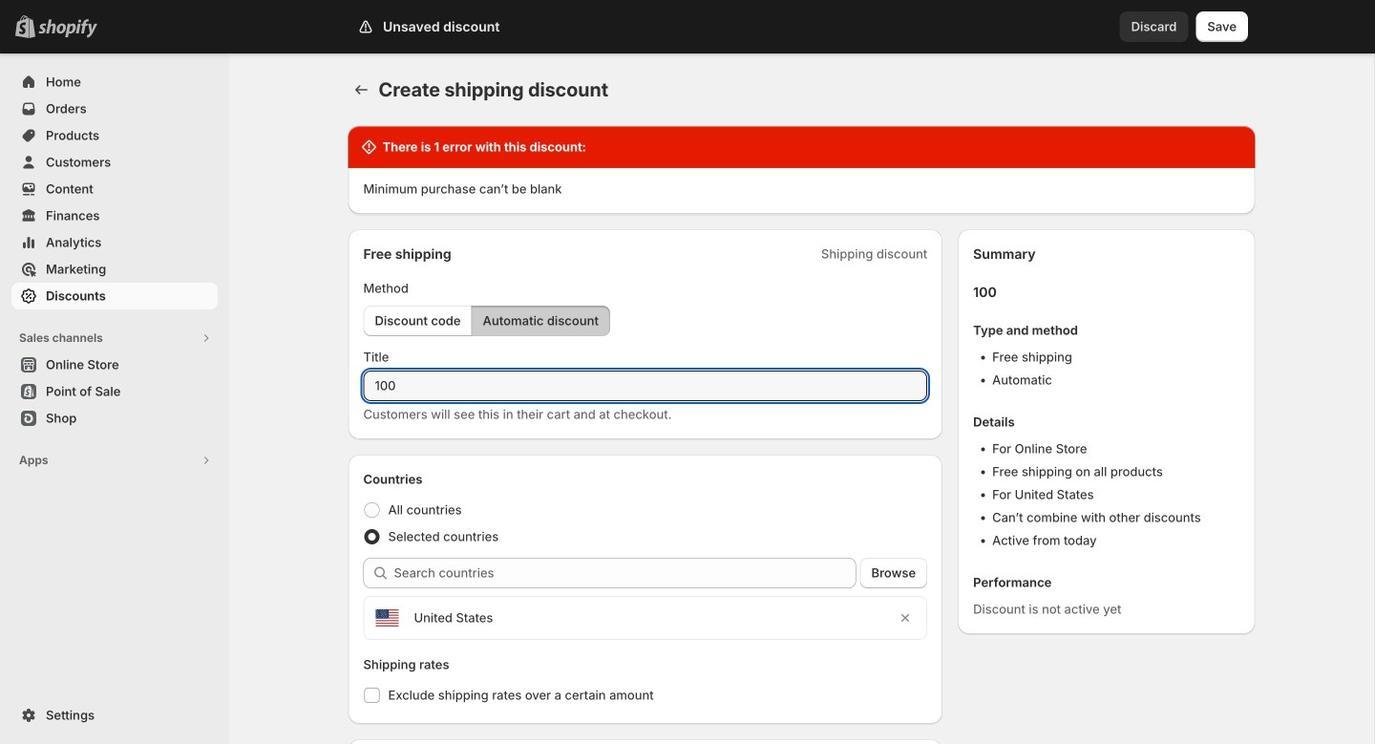Task type: locate. For each thing, give the bounding box(es) containing it.
shopify image
[[38, 19, 97, 38]]

None text field
[[364, 371, 928, 401]]



Task type: describe. For each thing, give the bounding box(es) containing it.
Search countries text field
[[394, 558, 857, 589]]



Task type: vqa. For each thing, say whether or not it's contained in the screenshot.
dialog
no



